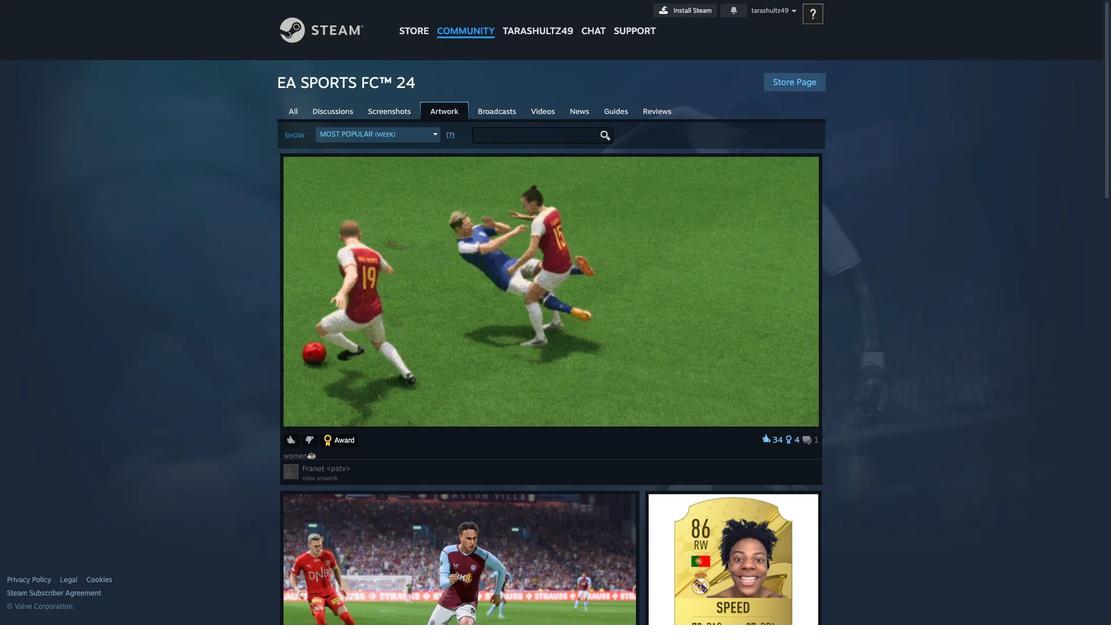 Task type: locate. For each thing, give the bounding box(es) containing it.
store
[[774, 76, 795, 87]]

corporation.
[[34, 602, 74, 611]]

women☕️
[[284, 452, 318, 460]]

subscriber
[[29, 589, 63, 598]]

support link
[[610, 0, 661, 39]]

legal link
[[60, 576, 78, 585]]

steam right install on the top
[[694, 6, 712, 14]]

legal
[[60, 576, 78, 584]]

guides link
[[599, 102, 634, 119]]

reviews link
[[638, 102, 678, 119]]

install steam
[[674, 6, 712, 14]]

award
[[335, 436, 355, 445]]

most
[[320, 130, 340, 138]]

0 horizontal spatial tarashultz49
[[503, 25, 574, 36]]

store page
[[774, 76, 817, 87]]

0 vertical spatial tarashultz49
[[752, 6, 789, 14]]

1
[[815, 435, 819, 445]]

franet
[[302, 464, 325, 473]]

store link
[[395, 0, 433, 42]]

steam for install steam
[[694, 6, 712, 14]]

1 horizontal spatial steam
[[694, 6, 712, 14]]

award link
[[321, 434, 358, 448]]

all link
[[283, 102, 304, 119]]

install steam link
[[654, 3, 717, 17]]

steam inside cookies steam subscriber agreement © valve corporation.
[[7, 589, 27, 598]]

tarashultz49 inside 'link'
[[503, 25, 574, 36]]

valve
[[15, 602, 32, 611]]

community
[[437, 25, 495, 36]]

privacy
[[7, 576, 30, 584]]

artwork
[[317, 475, 338, 482]]

chat
[[582, 25, 606, 36]]

store page link
[[764, 73, 826, 91]]

0 vertical spatial steam
[[694, 6, 712, 14]]

steam inside install steam link
[[694, 6, 712, 14]]

videos
[[531, 107, 555, 116]]

popular
[[342, 130, 373, 138]]

None text field
[[472, 127, 614, 144]]

tarashultz49 link
[[499, 0, 578, 42]]

policy
[[32, 576, 51, 584]]

franet <pstv> view artwork
[[302, 464, 351, 482]]

steam down privacy
[[7, 589, 27, 598]]

view
[[302, 475, 315, 482]]

all
[[289, 107, 298, 116]]

1 vertical spatial tarashultz49
[[503, 25, 574, 36]]

steam
[[694, 6, 712, 14], [7, 589, 27, 598]]

page
[[797, 76, 817, 87]]

tarashultz49
[[752, 6, 789, 14], [503, 25, 574, 36]]

0 horizontal spatial steam
[[7, 589, 27, 598]]

most popular (week)
[[320, 130, 396, 138]]

<pstv>
[[327, 464, 351, 473]]

(?)
[[446, 131, 455, 140]]

fc™
[[361, 73, 392, 91]]

reviews
[[643, 107, 672, 116]]

artwork link
[[420, 102, 469, 120]]

1 vertical spatial steam
[[7, 589, 27, 598]]

privacy policy link
[[7, 576, 51, 585]]

©
[[7, 602, 13, 611]]



Task type: vqa. For each thing, say whether or not it's contained in the screenshot.
Chat
yes



Task type: describe. For each thing, give the bounding box(es) containing it.
ea sports fc™ 24
[[277, 73, 416, 91]]

discussions link
[[307, 102, 359, 119]]

34
[[773, 435, 783, 445]]

cookies steam subscriber agreement © valve corporation.
[[7, 576, 112, 611]]

news
[[570, 107, 590, 116]]

sports
[[301, 73, 357, 91]]

privacy policy
[[7, 576, 51, 584]]

screenshots
[[368, 107, 411, 116]]

show
[[285, 131, 305, 140]]

steam for cookies steam subscriber agreement © valve corporation.
[[7, 589, 27, 598]]

screenshots link
[[363, 102, 417, 119]]

cookies link
[[87, 576, 112, 585]]

agreement
[[65, 589, 101, 598]]

store
[[400, 25, 429, 36]]

24
[[397, 73, 416, 91]]

broadcasts
[[478, 107, 517, 116]]

discussions
[[313, 107, 353, 116]]

4
[[795, 435, 800, 445]]

install
[[674, 6, 692, 14]]

news link
[[564, 102, 595, 119]]

1 horizontal spatial tarashultz49
[[752, 6, 789, 14]]

view artwork link
[[302, 475, 338, 482]]

steam subscriber agreement link
[[7, 589, 274, 598]]

artwork
[[431, 107, 459, 116]]

videos link
[[526, 102, 561, 119]]

(week)
[[375, 131, 396, 138]]

ea
[[277, 73, 296, 91]]

franet <pstv> link
[[302, 464, 351, 473]]

chat link
[[578, 0, 610, 39]]

guides
[[604, 107, 628, 116]]

cookies
[[87, 576, 112, 584]]

broadcasts link
[[472, 102, 522, 119]]

support
[[614, 25, 656, 36]]

community link
[[433, 0, 499, 42]]



